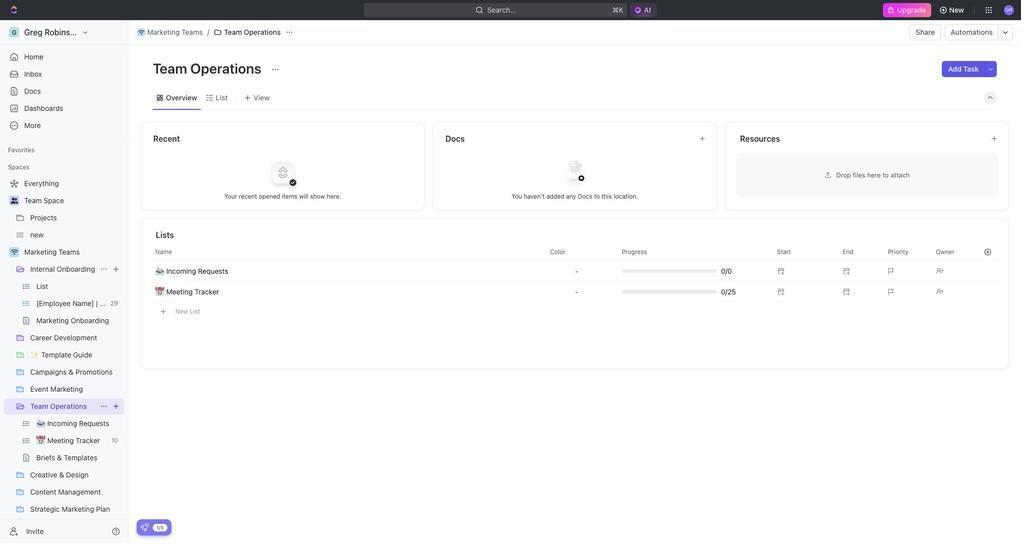 Task type: describe. For each thing, give the bounding box(es) containing it.
this
[[602, 192, 612, 200]]

⌘k
[[613, 6, 624, 14]]

marketing onboarding link
[[36, 313, 122, 329]]

no most used docs image
[[555, 152, 595, 192]]

task
[[964, 65, 979, 73]]

guide
[[73, 351, 92, 359]]

ai
[[645, 6, 651, 14]]

docs link
[[4, 83, 124, 99]]

& for design
[[59, 471, 64, 479]]

drop files here to attach
[[837, 171, 910, 179]]

[employee
[[36, 299, 71, 308]]

view
[[254, 93, 270, 102]]

0 vertical spatial teams
[[182, 28, 203, 36]]

creative
[[30, 471, 57, 479]]

1 horizontal spatial 📨 incoming requests link
[[155, 267, 228, 275]]

1/5
[[156, 524, 164, 531]]

event marketing link
[[30, 381, 122, 398]]

more
[[24, 121, 41, 130]]

new
[[30, 231, 44, 239]]

attach
[[891, 171, 910, 179]]

2 horizontal spatial docs
[[578, 192, 593, 200]]

greg robinson's workspace
[[24, 28, 130, 37]]

templates
[[64, 454, 97, 462]]

management
[[58, 488, 101, 496]]

color
[[550, 248, 566, 256]]

1 vertical spatial to
[[594, 192, 600, 200]]

✨ template guide link
[[30, 347, 122, 363]]

& for templates
[[57, 454, 62, 462]]

spaces
[[8, 163, 29, 171]]

marketing up the internal
[[24, 248, 57, 256]]

priority button
[[882, 244, 930, 260]]

list for list link to the bottom
[[36, 282, 48, 291]]

add
[[949, 65, 962, 73]]

list inside the new list button
[[190, 308, 200, 315]]

📨 incoming requests inside tree
[[36, 419, 109, 428]]

resources button
[[740, 133, 983, 145]]

start button
[[771, 244, 837, 260]]

[employee name] | onboarding tasks
[[36, 299, 158, 308]]

space
[[44, 196, 64, 205]]

0 vertical spatial marketing teams
[[147, 28, 203, 36]]

0 vertical spatial tracker
[[195, 287, 219, 296]]

view button
[[241, 86, 273, 109]]

1 vertical spatial 📨 incoming requests link
[[36, 416, 122, 432]]

new button
[[936, 2, 971, 18]]

|
[[96, 299, 98, 308]]

team space link
[[24, 193, 122, 209]]

location.
[[614, 192, 638, 200]]

tracker inside tree
[[76, 436, 100, 445]]

new list
[[176, 308, 200, 315]]

overview
[[166, 93, 197, 102]]

home link
[[4, 49, 124, 65]]

list for the topmost list link
[[216, 93, 228, 102]]

briefs
[[36, 454, 55, 462]]

search...
[[488, 6, 517, 14]]

automations button
[[946, 25, 998, 40]]

career development
[[30, 334, 97, 342]]

no recent items image
[[263, 152, 303, 192]]

add task
[[949, 65, 979, 73]]

lists button
[[155, 229, 997, 241]]

2 vertical spatial marketing teams
[[24, 522, 80, 531]]

0 vertical spatial list link
[[214, 91, 228, 105]]

team right "user group" icon
[[24, 196, 42, 205]]

projects
[[30, 213, 57, 222]]

1 vertical spatial list link
[[36, 279, 122, 295]]

team up overview link
[[153, 60, 187, 77]]

1 vertical spatial marketing teams link
[[24, 244, 122, 260]]

content
[[30, 488, 56, 496]]

gr
[[1006, 7, 1013, 13]]

0 horizontal spatial team operations link
[[30, 399, 96, 415]]

content management
[[30, 488, 101, 496]]

dashboards
[[24, 104, 63, 113]]

any
[[566, 192, 577, 200]]

campaigns
[[30, 368, 67, 376]]

recent
[[153, 134, 180, 143]]

creative & design link
[[30, 467, 122, 483]]

priority
[[888, 248, 909, 256]]

0 vertical spatial 📅 meeting tracker link
[[155, 287, 219, 296]]

team right "/"
[[224, 28, 242, 36]]

requests inside tree
[[79, 419, 109, 428]]

progress
[[622, 248, 647, 256]]

view button
[[241, 91, 273, 105]]

tasks
[[140, 299, 158, 308]]

campaigns & promotions
[[30, 368, 113, 376]]

onboarding checklist button image
[[141, 524, 149, 532]]

sidebar navigation
[[0, 20, 158, 543]]

0 vertical spatial meeting
[[166, 287, 193, 296]]

1 vertical spatial marketing teams
[[24, 248, 80, 256]]

automations
[[951, 28, 993, 36]]

end button
[[837, 244, 882, 260]]

inbox
[[24, 70, 42, 78]]

onboarding inside 'link'
[[100, 299, 138, 308]]

dropdown menu image
[[576, 288, 579, 296]]

everything link
[[4, 176, 122, 192]]

✨
[[30, 351, 39, 359]]

team down event
[[30, 402, 48, 411]]

career
[[30, 334, 52, 342]]

0 vertical spatial team operations
[[224, 28, 281, 36]]

color button
[[544, 244, 610, 260]]

new for new
[[950, 6, 965, 14]]

marketing right wifi icon on the top left of page
[[147, 28, 180, 36]]

0 vertical spatial 📅
[[155, 287, 164, 296]]

wifi image
[[10, 249, 18, 255]]

📨 inside 📨 incoming requests link
[[36, 419, 45, 428]]

1 horizontal spatial incoming
[[166, 267, 196, 275]]

here.
[[327, 192, 341, 200]]

10
[[111, 437, 118, 445]]

template
[[41, 351, 71, 359]]



Task type: vqa. For each thing, say whether or not it's contained in the screenshot.
See 14 more
no



Task type: locate. For each thing, give the bounding box(es) containing it.
teams left "/"
[[182, 28, 203, 36]]

0 horizontal spatial docs
[[24, 87, 41, 95]]

name
[[155, 248, 172, 256]]

opened
[[259, 192, 280, 200]]

list link left view dropdown button
[[214, 91, 228, 105]]

0 horizontal spatial requests
[[79, 419, 109, 428]]

2 vertical spatial docs
[[578, 192, 593, 200]]

0 horizontal spatial to
[[594, 192, 600, 200]]

owner
[[936, 248, 955, 256]]

team operations link right "/"
[[212, 26, 283, 38]]

1 horizontal spatial list link
[[214, 91, 228, 105]]

requests up templates
[[79, 419, 109, 428]]

1 vertical spatial 📅 meeting tracker
[[36, 436, 100, 445]]

upgrade link
[[884, 3, 932, 17]]

📨
[[155, 267, 164, 275], [36, 419, 45, 428]]

marketing down [employee
[[36, 316, 69, 325]]

marketing inside strategic marketing plan link
[[62, 505, 94, 514]]

meeting up briefs & templates
[[47, 436, 74, 445]]

list down the internal
[[36, 282, 48, 291]]

strategic
[[30, 505, 60, 514]]

tree containing everything
[[4, 176, 158, 543]]

1 vertical spatial 📅
[[36, 436, 45, 445]]

inbox link
[[4, 66, 124, 82]]

you haven't added any docs to this location.
[[512, 192, 638, 200]]

team space
[[24, 196, 64, 205]]

will
[[299, 192, 309, 200]]

ai button
[[630, 3, 657, 17]]

haven't
[[524, 192, 545, 200]]

marketing teams link down "new" link
[[24, 244, 122, 260]]

new list button
[[151, 303, 1001, 320]]

to left this
[[594, 192, 600, 200]]

0 vertical spatial &
[[69, 368, 74, 376]]

1 horizontal spatial docs
[[446, 134, 465, 143]]

0 vertical spatial list
[[216, 93, 228, 102]]

& left design at the bottom of page
[[59, 471, 64, 479]]

marketing teams link down strategic marketing plan link
[[24, 519, 122, 535]]

0 vertical spatial to
[[883, 171, 889, 179]]

/
[[207, 28, 210, 36]]

1 vertical spatial new
[[176, 308, 188, 315]]

29
[[111, 300, 118, 307]]

0 vertical spatial 📨 incoming requests
[[155, 267, 228, 275]]

dropdown menu image
[[576, 267, 579, 275]]

event marketing
[[30, 385, 83, 394]]

2 vertical spatial onboarding
[[71, 316, 109, 325]]

onboarding checklist button element
[[141, 524, 149, 532]]

[employee name] | onboarding tasks link
[[36, 296, 158, 312]]

1 horizontal spatial 📨 incoming requests
[[155, 267, 228, 275]]

teams down strategic marketing plan
[[59, 522, 80, 531]]

1 horizontal spatial 📨
[[155, 267, 164, 275]]

1 horizontal spatial 📅
[[155, 287, 164, 296]]

📨 incoming requests link
[[155, 267, 228, 275], [36, 416, 122, 432]]

projects link
[[30, 210, 122, 226]]

tracker up templates
[[76, 436, 100, 445]]

here
[[868, 171, 881, 179]]

📅 meeting tracker inside tree
[[36, 436, 100, 445]]

0 horizontal spatial list
[[36, 282, 48, 291]]

incoming inside tree
[[47, 419, 77, 428]]

end
[[843, 248, 854, 256]]

creative & design
[[30, 471, 89, 479]]

your
[[224, 192, 237, 200]]

onboarding for internal onboarding
[[57, 265, 95, 273]]

0 vertical spatial new
[[950, 6, 965, 14]]

1 vertical spatial meeting
[[47, 436, 74, 445]]

requests
[[198, 267, 228, 275], [79, 419, 109, 428]]

marketing
[[147, 28, 180, 36], [24, 248, 57, 256], [36, 316, 69, 325], [50, 385, 83, 394], [62, 505, 94, 514], [24, 522, 57, 531]]

1 vertical spatial onboarding
[[100, 299, 138, 308]]

📨 down the "name"
[[155, 267, 164, 275]]

1 horizontal spatial to
[[883, 171, 889, 179]]

0 horizontal spatial tracker
[[76, 436, 100, 445]]

onboarding down name]
[[71, 316, 109, 325]]

& for promotions
[[69, 368, 74, 376]]

progress button
[[616, 244, 765, 260]]

recent
[[239, 192, 257, 200]]

✨ template guide
[[30, 351, 92, 359]]

show
[[310, 192, 325, 200]]

& down ✨ template guide link on the bottom left
[[69, 368, 74, 376]]

1 horizontal spatial new
[[950, 6, 965, 14]]

1 vertical spatial docs
[[446, 134, 465, 143]]

0 horizontal spatial meeting
[[47, 436, 74, 445]]

2 vertical spatial list
[[190, 308, 200, 315]]

marketing teams up the internal
[[24, 248, 80, 256]]

share
[[916, 28, 936, 36]]

📨 incoming requests down "event marketing" link on the bottom of the page
[[36, 419, 109, 428]]

career development link
[[30, 330, 122, 346]]

docs inside docs "link"
[[24, 87, 41, 95]]

internal
[[30, 265, 55, 273]]

new right tasks
[[176, 308, 188, 315]]

design
[[66, 471, 89, 479]]

team operations inside tree
[[30, 402, 87, 411]]

marketing teams
[[147, 28, 203, 36], [24, 248, 80, 256], [24, 522, 80, 531]]

1 vertical spatial incoming
[[47, 419, 77, 428]]

g
[[12, 29, 16, 36]]

team operations down "/"
[[153, 60, 265, 77]]

📨 incoming requests link down the "name"
[[155, 267, 228, 275]]

0/0
[[721, 267, 732, 275]]

📨 incoming requests link up templates
[[36, 416, 122, 432]]

everything
[[24, 179, 59, 188]]

list link up name]
[[36, 279, 122, 295]]

0 vertical spatial 📨
[[155, 267, 164, 275]]

favorites
[[8, 146, 35, 154]]

& right briefs
[[57, 454, 62, 462]]

0 horizontal spatial 📅 meeting tracker
[[36, 436, 100, 445]]

favorites button
[[4, 144, 39, 156]]

2 vertical spatial &
[[59, 471, 64, 479]]

team operations right "/"
[[224, 28, 281, 36]]

briefs & templates link
[[36, 450, 122, 466]]

list inside tree
[[36, 282, 48, 291]]

1 horizontal spatial team operations link
[[212, 26, 283, 38]]

2 horizontal spatial list
[[216, 93, 228, 102]]

📅 meeting tracker link up briefs & templates
[[36, 433, 107, 449]]

meeting up the new list
[[166, 287, 193, 296]]

0 vertical spatial docs
[[24, 87, 41, 95]]

wifi image
[[138, 30, 144, 35]]

📅 up briefs
[[36, 436, 45, 445]]

more button
[[4, 118, 124, 134]]

1 horizontal spatial 📅 meeting tracker
[[155, 287, 219, 296]]

internal onboarding link
[[30, 261, 96, 277]]

0 horizontal spatial 📨 incoming requests link
[[36, 416, 122, 432]]

1 horizontal spatial tracker
[[195, 287, 219, 296]]

0 horizontal spatial new
[[176, 308, 188, 315]]

1 vertical spatial 📅 meeting tracker link
[[36, 433, 107, 449]]

2 vertical spatial marketing teams link
[[24, 519, 122, 535]]

1 vertical spatial team operations
[[153, 60, 265, 77]]

new up automations
[[950, 6, 965, 14]]

1 vertical spatial &
[[57, 454, 62, 462]]

campaigns & promotions link
[[30, 364, 122, 380]]

marketing down the content management link
[[62, 505, 94, 514]]

operations inside tree
[[50, 402, 87, 411]]

plan
[[96, 505, 110, 514]]

owner button
[[930, 244, 976, 260]]

name]
[[73, 299, 94, 308]]

to right here
[[883, 171, 889, 179]]

development
[[54, 334, 97, 342]]

marketing teams down strategic
[[24, 522, 80, 531]]

0 vertical spatial 📅 meeting tracker
[[155, 287, 219, 296]]

add task button
[[943, 61, 985, 77]]

list left view dropdown button
[[216, 93, 228, 102]]

invite
[[26, 527, 44, 536]]

team
[[224, 28, 242, 36], [153, 60, 187, 77], [24, 196, 42, 205], [30, 402, 48, 411]]

0 vertical spatial 📨 incoming requests link
[[155, 267, 228, 275]]

2 vertical spatial operations
[[50, 402, 87, 411]]

📅 meeting tracker up the new list
[[155, 287, 219, 296]]

event
[[30, 385, 49, 394]]

0 horizontal spatial 📨
[[36, 419, 45, 428]]

incoming down the "name"
[[166, 267, 196, 275]]

📅 inside sidebar navigation
[[36, 436, 45, 445]]

0 vertical spatial requests
[[198, 267, 228, 275]]

1 horizontal spatial meeting
[[166, 287, 193, 296]]

1 horizontal spatial list
[[190, 308, 200, 315]]

📅
[[155, 287, 164, 296], [36, 436, 45, 445]]

& inside 'link'
[[59, 471, 64, 479]]

onboarding right the internal
[[57, 265, 95, 273]]

0 horizontal spatial incoming
[[47, 419, 77, 428]]

strategic marketing plan link
[[30, 502, 122, 518]]

upgrade
[[898, 6, 927, 14]]

1 vertical spatial requests
[[79, 419, 109, 428]]

marketing inside "event marketing" link
[[50, 385, 83, 394]]

0 vertical spatial incoming
[[166, 267, 196, 275]]

2 vertical spatial team operations
[[30, 402, 87, 411]]

1 vertical spatial operations
[[190, 60, 262, 77]]

1 vertical spatial 📨 incoming requests
[[36, 419, 109, 428]]

requests up the new list
[[198, 267, 228, 275]]

gr button
[[1002, 2, 1018, 18]]

robinson's
[[45, 28, 86, 37]]

marketing down campaigns & promotions
[[50, 385, 83, 394]]

0 horizontal spatial 📅 meeting tracker link
[[36, 433, 107, 449]]

tree inside sidebar navigation
[[4, 176, 158, 543]]

incoming up briefs & templates
[[47, 419, 77, 428]]

strategic marketing plan
[[30, 505, 110, 514]]

📅 meeting tracker up briefs & templates
[[36, 436, 100, 445]]

meeting inside sidebar navigation
[[47, 436, 74, 445]]

overview link
[[164, 91, 197, 105]]

list right tasks
[[190, 308, 200, 315]]

0 vertical spatial operations
[[244, 28, 281, 36]]

onboarding for marketing onboarding
[[71, 316, 109, 325]]

tracker up the new list
[[195, 287, 219, 296]]

greg robinson's workspace, , element
[[9, 27, 19, 37]]

share button
[[910, 24, 942, 40]]

drop
[[837, 171, 852, 179]]

1 vertical spatial team operations link
[[30, 399, 96, 415]]

docs
[[24, 87, 41, 95], [446, 134, 465, 143], [578, 192, 593, 200]]

0 vertical spatial marketing teams link
[[135, 26, 205, 38]]

added
[[547, 192, 565, 200]]

user group image
[[10, 198, 18, 204]]

meeting
[[166, 287, 193, 296], [47, 436, 74, 445]]

0 horizontal spatial 📨 incoming requests
[[36, 419, 109, 428]]

2 vertical spatial teams
[[59, 522, 80, 531]]

marketing down strategic
[[24, 522, 57, 531]]

items
[[282, 192, 298, 200]]

1 horizontal spatial requests
[[198, 267, 228, 275]]

marketing teams left "/"
[[147, 28, 203, 36]]

resources
[[740, 134, 781, 143]]

📨 down event
[[36, 419, 45, 428]]

1 horizontal spatial 📅 meeting tracker link
[[155, 287, 219, 296]]

📅 up tasks
[[155, 287, 164, 296]]

to
[[883, 171, 889, 179], [594, 192, 600, 200]]

📅 meeting tracker link up the new list
[[155, 287, 219, 296]]

0/25
[[721, 287, 736, 296]]

📨 incoming requests down the "name"
[[155, 267, 228, 275]]

0 horizontal spatial 📅
[[36, 436, 45, 445]]

promotions
[[76, 368, 113, 376]]

team operations down event marketing
[[30, 402, 87, 411]]

onboarding right '|'
[[100, 299, 138, 308]]

1 vertical spatial tracker
[[76, 436, 100, 445]]

1 vertical spatial list
[[36, 282, 48, 291]]

you
[[512, 192, 522, 200]]

teams down "new" link
[[59, 248, 80, 256]]

0 vertical spatial team operations link
[[212, 26, 283, 38]]

home
[[24, 52, 44, 61]]

tree
[[4, 176, 158, 543]]

new for new list
[[176, 308, 188, 315]]

0 horizontal spatial list link
[[36, 279, 122, 295]]

internal onboarding
[[30, 265, 95, 273]]

team operations
[[224, 28, 281, 36], [153, 60, 265, 77], [30, 402, 87, 411]]

1 vertical spatial teams
[[59, 248, 80, 256]]

team operations link down event marketing
[[30, 399, 96, 415]]

marketing teams link left "/"
[[135, 26, 205, 38]]

greg
[[24, 28, 43, 37]]

0 vertical spatial onboarding
[[57, 265, 95, 273]]

1 vertical spatial 📨
[[36, 419, 45, 428]]

marketing inside marketing onboarding link
[[36, 316, 69, 325]]



